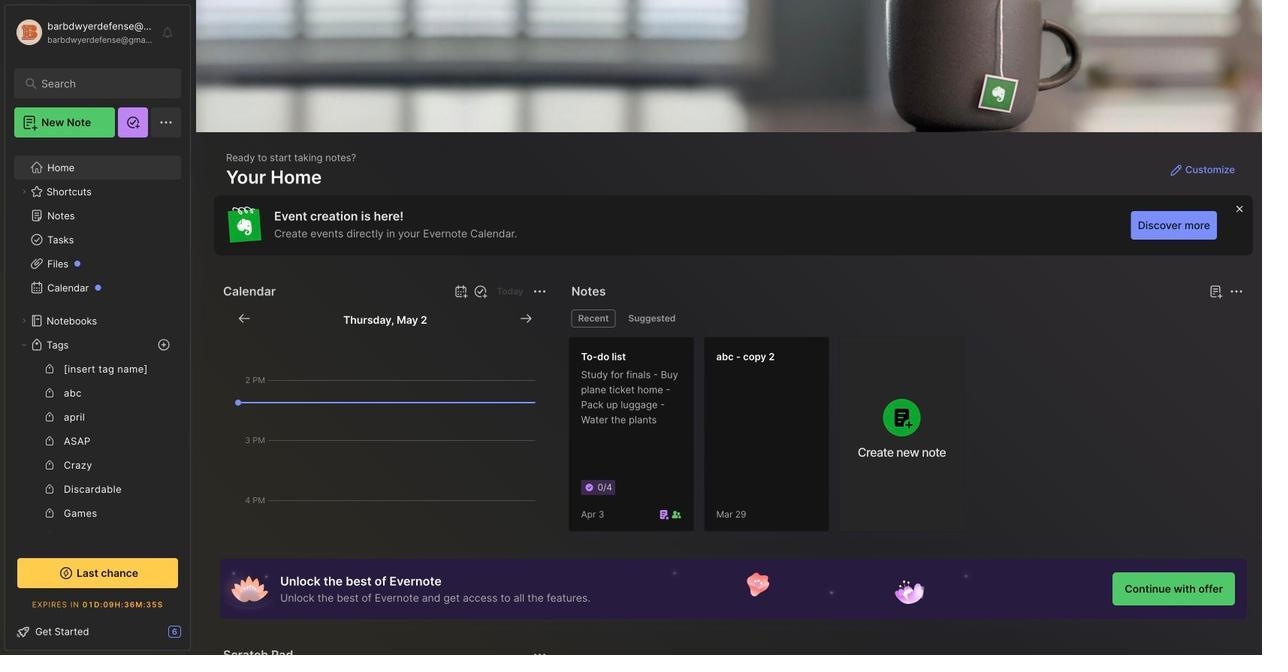 Task type: describe. For each thing, give the bounding box(es) containing it.
tree inside main element
[[5, 147, 190, 656]]

none search field inside main element
[[41, 74, 161, 92]]

1 more actions field from the top
[[530, 281, 551, 302]]

Account field
[[14, 17, 153, 47]]

2 more actions field from the top
[[530, 645, 551, 656]]

new evernote calendar event image
[[452, 283, 470, 301]]

2 more actions image from the top
[[531, 647, 549, 656]]



Task type: vqa. For each thing, say whether or not it's contained in the screenshot.
group in the Main element
yes



Task type: locate. For each thing, give the bounding box(es) containing it.
expand notebooks image
[[20, 316, 29, 326]]

group
[[14, 357, 181, 656]]

tree
[[5, 147, 190, 656]]

1 vertical spatial more actions image
[[531, 647, 549, 656]]

0 vertical spatial more actions field
[[530, 281, 551, 302]]

1 more actions image from the top
[[531, 283, 549, 301]]

expand tags image
[[20, 341, 29, 350]]

tab
[[572, 310, 616, 328], [622, 310, 683, 328]]

0 horizontal spatial tab
[[572, 310, 616, 328]]

More actions field
[[530, 281, 551, 302], [530, 645, 551, 656]]

Choose date to view field
[[344, 310, 428, 328]]

click to collapse image
[[190, 628, 201, 646]]

Search text field
[[41, 77, 161, 91]]

tab list
[[572, 310, 1242, 328]]

new task image
[[473, 284, 488, 299]]

2 tab from the left
[[622, 310, 683, 328]]

Help and Learning task checklist field
[[5, 620, 190, 644]]

group inside main element
[[14, 357, 181, 656]]

None search field
[[41, 74, 161, 92]]

0 vertical spatial more actions image
[[531, 283, 549, 301]]

1 vertical spatial more actions field
[[530, 645, 551, 656]]

main element
[[0, 0, 195, 656]]

row group
[[569, 337, 975, 541]]

1 tab from the left
[[572, 310, 616, 328]]

more actions image
[[531, 283, 549, 301], [531, 647, 549, 656]]

1 horizontal spatial tab
[[622, 310, 683, 328]]



